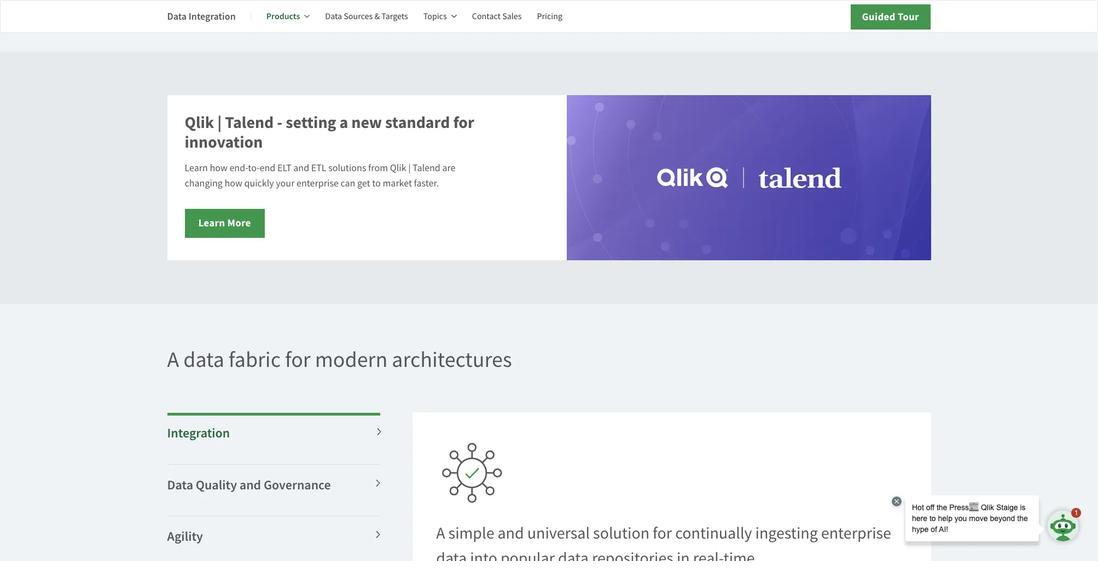 Task type: vqa. For each thing, say whether or not it's contained in the screenshot.
the TVID:
no



Task type: locate. For each thing, give the bounding box(es) containing it.
1 vertical spatial how
[[225, 177, 242, 190]]

learn left more
[[198, 216, 225, 230]]

1 vertical spatial learn
[[198, 216, 225, 230]]

and inside learn how end-to-end elt and etl solutions from qlik | talend are changing how quickly your enterprise can get to market faster.
[[294, 162, 309, 174]]

contact
[[472, 11, 501, 22]]

qlik inside learn how end-to-end elt and etl solutions from qlik | talend are changing how quickly your enterprise can get to market faster.
[[390, 162, 406, 174]]

data
[[184, 346, 224, 374], [436, 548, 467, 562], [558, 548, 589, 562]]

a
[[167, 346, 179, 374], [436, 523, 445, 544]]

tab list
[[167, 395, 383, 562]]

talend
[[225, 111, 274, 133], [413, 162, 441, 174]]

data sources & targets link
[[325, 3, 408, 30]]

enterprise
[[297, 177, 339, 190], [822, 523, 892, 544]]

and for data quality and governance
[[240, 477, 261, 494]]

a
[[340, 111, 348, 133]]

products link
[[266, 3, 310, 30]]

learn up changing
[[185, 162, 208, 174]]

from
[[368, 162, 388, 174]]

0 horizontal spatial qlik
[[185, 111, 214, 133]]

time
[[724, 548, 755, 562]]

talend left -
[[225, 111, 274, 133]]

data left fabric
[[184, 346, 224, 374]]

data sources & targets
[[325, 11, 408, 22]]

simple
[[449, 523, 495, 544]]

get
[[357, 177, 370, 190]]

talend inside learn how end-to-end elt and etl solutions from qlik | talend are changing how quickly your enterprise can get to market faster.
[[413, 162, 441, 174]]

changing
[[185, 177, 223, 190]]

1 horizontal spatial enterprise
[[822, 523, 892, 544]]

0 vertical spatial for
[[454, 111, 475, 133]]

0 horizontal spatial talend
[[225, 111, 274, 133]]

for right fabric
[[285, 346, 311, 374]]

universal
[[528, 523, 590, 544]]

2 vertical spatial for
[[653, 523, 672, 544]]

learn inside the learn more 'link'
[[198, 216, 225, 230]]

0 vertical spatial learn
[[185, 162, 208, 174]]

2 horizontal spatial and
[[498, 523, 524, 544]]

a data fabric for modern architectures | gartner | data integration solutions | data quality and integration image
[[387, 0, 535, 7]]

data quality and governance
[[167, 477, 331, 494]]

for up repositories
[[653, 523, 672, 544]]

|
[[217, 111, 222, 133], [408, 162, 411, 174]]

solutions
[[329, 162, 367, 174]]

2 horizontal spatial data
[[558, 548, 589, 562]]

data
[[167, 10, 187, 23], [325, 11, 342, 22], [167, 477, 193, 494]]

1 horizontal spatial talend
[[413, 162, 441, 174]]

integration | data integration solutions | data quality and integration image
[[442, 443, 503, 503]]

repositories
[[592, 548, 674, 562]]

contact sales
[[472, 11, 522, 22]]

1 vertical spatial integration
[[167, 425, 230, 442]]

and right elt on the top of the page
[[294, 162, 309, 174]]

how left end-
[[210, 162, 228, 174]]

a data fabric for modern architectures
[[167, 346, 512, 374]]

and up popular
[[498, 523, 524, 544]]

how down end-
[[225, 177, 242, 190]]

contact sales link
[[472, 3, 522, 30]]

0 vertical spatial enterprise
[[297, 177, 339, 190]]

0 vertical spatial |
[[217, 111, 222, 133]]

0 vertical spatial a
[[167, 346, 179, 374]]

agility link
[[167, 516, 382, 562]]

1 vertical spatial for
[[285, 346, 311, 374]]

enterprise inside learn how end-to-end elt and etl solutions from qlik | talend are changing how quickly your enterprise can get to market faster.
[[297, 177, 339, 190]]

data integration menu bar
[[167, 3, 578, 30]]

1 vertical spatial enterprise
[[822, 523, 892, 544]]

2 horizontal spatial for
[[653, 523, 672, 544]]

1 horizontal spatial |
[[408, 162, 411, 174]]

1 vertical spatial talend
[[413, 162, 441, 174]]

for right standard
[[454, 111, 475, 133]]

data for data quality and governance
[[167, 477, 193, 494]]

talend inside qlik | talend - setting a new standard for innovation
[[225, 111, 274, 133]]

talend up faster.
[[413, 162, 441, 174]]

learn inside learn how end-to-end elt and etl solutions from qlik | talend are changing how quickly your enterprise can get to market faster.
[[185, 162, 208, 174]]

a inside a simple and universal solution for continually ingesting enterprise data into popular data repositories in real-time
[[436, 523, 445, 544]]

guided tour link
[[851, 4, 931, 30]]

1 horizontal spatial qlik
[[390, 162, 406, 174]]

learn more
[[198, 216, 251, 230]]

a for a simple and universal solution for continually ingesting enterprise data into popular data repositories in real-time
[[436, 523, 445, 544]]

for inside a simple and universal solution for continually ingesting enterprise data into popular data repositories in real-time
[[653, 523, 672, 544]]

and
[[294, 162, 309, 174], [240, 477, 261, 494], [498, 523, 524, 544]]

how
[[210, 162, 228, 174], [225, 177, 242, 190]]

0 vertical spatial talend
[[225, 111, 274, 133]]

learn
[[185, 162, 208, 174], [198, 216, 225, 230]]

qlik
[[185, 111, 214, 133], [390, 162, 406, 174]]

end-
[[230, 162, 248, 174]]

0 vertical spatial and
[[294, 162, 309, 174]]

1 horizontal spatial and
[[294, 162, 309, 174]]

sources
[[344, 11, 373, 22]]

0 horizontal spatial enterprise
[[297, 177, 339, 190]]

into
[[470, 548, 498, 562]]

learn for learn more
[[198, 216, 225, 230]]

0 horizontal spatial and
[[240, 477, 261, 494]]

| inside learn how end-to-end elt and etl solutions from qlik | talend are changing how quickly your enterprise can get to market faster.
[[408, 162, 411, 174]]

1 vertical spatial a
[[436, 523, 445, 544]]

and inside a simple and universal solution for continually ingesting enterprise data into popular data repositories in real-time
[[498, 523, 524, 544]]

for
[[454, 111, 475, 133], [285, 346, 311, 374], [653, 523, 672, 544]]

0 vertical spatial qlik
[[185, 111, 214, 133]]

1 horizontal spatial for
[[454, 111, 475, 133]]

1 vertical spatial qlik
[[390, 162, 406, 174]]

and for a simple and universal solution for continually ingesting enterprise data into popular data repositories in real-time
[[498, 523, 524, 544]]

enterprise inside a simple and universal solution for continually ingesting enterprise data into popular data repositories in real-time
[[822, 523, 892, 544]]

0 horizontal spatial data
[[184, 346, 224, 374]]

0 horizontal spatial |
[[217, 111, 222, 133]]

1 horizontal spatial a
[[436, 523, 445, 544]]

data down simple
[[436, 548, 467, 562]]

topics link
[[424, 3, 457, 30]]

data down universal
[[558, 548, 589, 562]]

are
[[443, 162, 456, 174]]

and right quality
[[240, 477, 261, 494]]

new
[[352, 111, 382, 133]]

2 vertical spatial and
[[498, 523, 524, 544]]

learn how end-to-end elt and etl solutions from qlik | talend are changing how quickly your enterprise can get to market faster.
[[185, 162, 456, 190]]

1 vertical spatial and
[[240, 477, 261, 494]]

quickly
[[244, 177, 274, 190]]

pricing
[[537, 11, 563, 22]]

qlik | talend - setting a new standard for innovation
[[185, 111, 475, 153]]

sales
[[503, 11, 522, 22]]

0 vertical spatial integration
[[189, 10, 236, 23]]

0 horizontal spatial a
[[167, 346, 179, 374]]

popular
[[501, 548, 555, 562]]

integration
[[189, 10, 236, 23], [167, 425, 230, 442]]

pricing link
[[537, 3, 563, 30]]

fabric
[[229, 346, 281, 374]]

architectures
[[392, 346, 512, 374]]

a for a data fabric for modern architectures
[[167, 346, 179, 374]]

1 vertical spatial |
[[408, 162, 411, 174]]



Task type: describe. For each thing, give the bounding box(es) containing it.
etl
[[311, 162, 327, 174]]

products
[[266, 10, 300, 22]]

topics
[[424, 11, 447, 22]]

your
[[276, 177, 295, 190]]

for inside qlik | talend - setting a new standard for innovation
[[454, 111, 475, 133]]

| inside qlik | talend - setting a new standard for innovation
[[217, 111, 222, 133]]

qlik inside qlik | talend - setting a new standard for innovation
[[185, 111, 214, 133]]

data quality and governance link
[[167, 465, 382, 517]]

tour
[[898, 10, 920, 24]]

learn for learn how end-to-end elt and etl solutions from qlik | talend are changing how quickly your enterprise can get to market faster.
[[185, 162, 208, 174]]

in
[[677, 548, 690, 562]]

faster.
[[414, 177, 439, 190]]

0 vertical spatial how
[[210, 162, 228, 174]]

integration inside menu bar
[[189, 10, 236, 23]]

market
[[383, 177, 412, 190]]

modern
[[315, 346, 388, 374]]

data for data integration
[[167, 10, 187, 23]]

to-
[[248, 162, 260, 174]]

tab list containing integration
[[167, 395, 383, 562]]

governance
[[264, 477, 331, 494]]

real-
[[693, 548, 724, 562]]

solution
[[593, 523, 650, 544]]

guided
[[862, 10, 896, 24]]

standard
[[385, 111, 450, 133]]

learn more link
[[185, 209, 265, 238]]

agility
[[167, 528, 203, 546]]

integration link
[[167, 413, 383, 465]]

ingesting
[[756, 523, 818, 544]]

elt
[[277, 162, 292, 174]]

can
[[341, 177, 355, 190]]

a simple and universal solution for continually ingesting enterprise data into popular data repositories in real-time
[[436, 523, 892, 562]]

targets
[[382, 11, 408, 22]]

setting
[[286, 111, 336, 133]]

a data fabric for modern architectures | forrester | data integration solutions | data quality and integration image
[[784, 0, 931, 7]]

guided tour
[[862, 10, 920, 24]]

data for data sources & targets
[[325, 11, 342, 22]]

innovation
[[185, 131, 263, 153]]

end-to-end etl solutions | data integration solutions | data quality and integration image
[[567, 95, 931, 260]]

0 horizontal spatial for
[[285, 346, 311, 374]]

continually
[[676, 523, 752, 544]]

&
[[375, 11, 380, 22]]

more
[[227, 216, 251, 230]]

to
[[372, 177, 381, 190]]

quality
[[196, 477, 237, 494]]

1 horizontal spatial data
[[436, 548, 467, 562]]

-
[[277, 111, 283, 133]]

data integration
[[167, 10, 236, 23]]

end
[[260, 162, 276, 174]]



